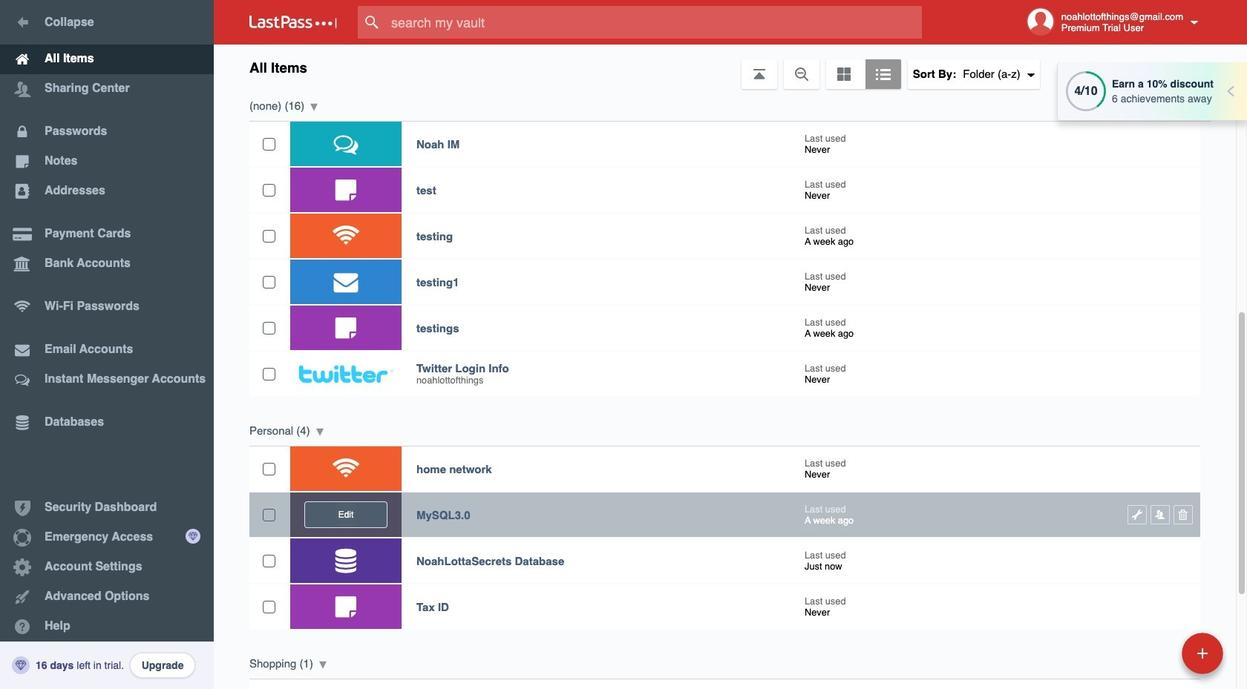 Task type: vqa. For each thing, say whether or not it's contained in the screenshot.
'New item' image
no



Task type: describe. For each thing, give the bounding box(es) containing it.
lastpass image
[[250, 16, 337, 29]]

Search search field
[[358, 6, 951, 39]]

new item navigation
[[1080, 629, 1233, 690]]

new item element
[[1080, 633, 1229, 675]]

search my vault text field
[[358, 6, 951, 39]]

vault options navigation
[[214, 45, 1248, 89]]



Task type: locate. For each thing, give the bounding box(es) containing it.
main navigation navigation
[[0, 0, 214, 690]]



